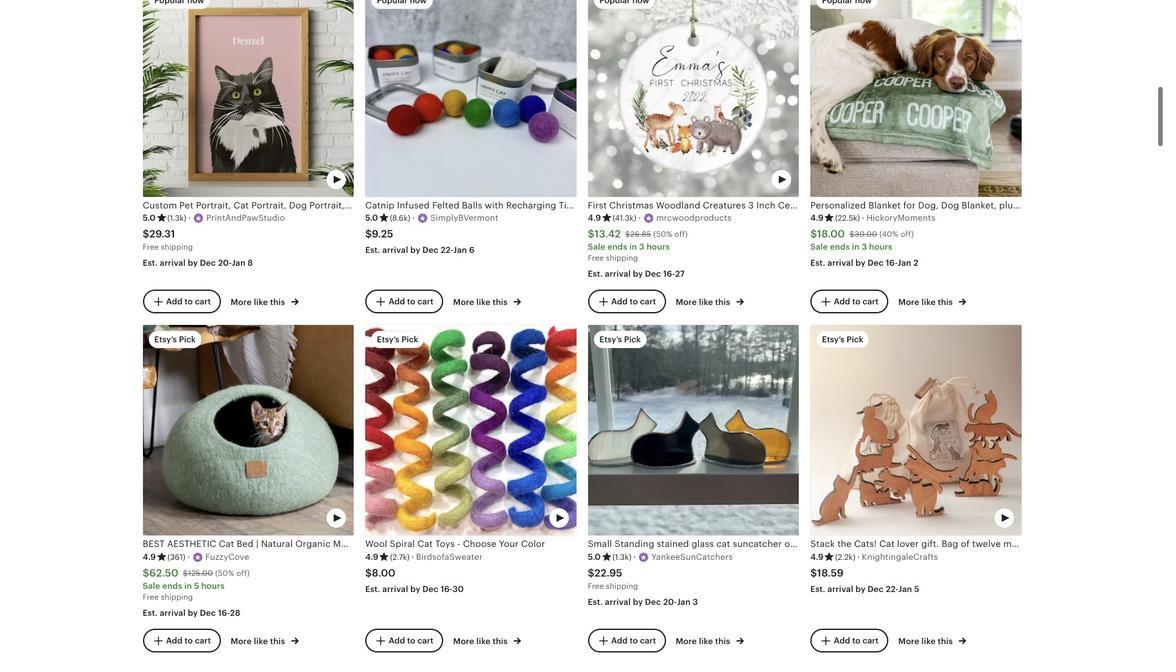 Task type: locate. For each thing, give the bounding box(es) containing it.
22- down lover
[[886, 584, 898, 594]]

more like this link for stack the cats! cat lover gift. bag of twelve mini wooden cats image add to cart button
[[898, 634, 967, 647]]

off) for 62.50
[[236, 569, 250, 578]]

etsy's for dec 22-jan 5
[[822, 334, 845, 344]]

like for the wool spiral cat toys - choose your color image
[[476, 636, 491, 646]]

balls
[[462, 199, 482, 210]]

sale down the 13.42
[[588, 241, 605, 251]]

$ down small
[[588, 567, 595, 579]]

2 pick from the left
[[401, 334, 418, 344]]

0 horizontal spatial (50%
[[215, 569, 234, 578]]

arrival down '$ 62.50 $ 125.00 (50% off) sale ends in 5 hours free shipping'
[[160, 608, 186, 618]]

sale inside $ 13.42 $ 26.85 (50% off) sale ends in 3 hours free shipping
[[588, 241, 605, 251]]

more like this for the wool spiral cat toys - choose your color image
[[453, 636, 510, 646]]

0 horizontal spatial 5.0
[[143, 213, 156, 222]]

0 vertical spatial (1.3k)
[[167, 213, 186, 222]]

cart down the est. arrival by dec 16-28
[[195, 636, 211, 645]]

cart for first christmas woodland creatures 3 inch ceramic christmas ornament with gift box image
[[640, 296, 656, 306]]

add to cart button
[[143, 289, 221, 313], [365, 289, 443, 313], [588, 289, 666, 313], [810, 289, 888, 313], [143, 629, 221, 653], [365, 629, 443, 653], [588, 629, 666, 653], [810, 629, 888, 653]]

cart
[[195, 296, 211, 306], [417, 296, 433, 306], [640, 296, 656, 306], [863, 296, 879, 306], [195, 636, 211, 645], [417, 636, 433, 645], [640, 636, 656, 645], [863, 636, 879, 645]]

5
[[194, 581, 199, 591], [914, 584, 919, 594]]

ends
[[608, 241, 627, 251], [830, 241, 850, 251], [162, 581, 182, 591]]

1 vertical spatial (50%
[[215, 569, 234, 578]]

1 pick from the left
[[179, 334, 196, 344]]

· for custom pet portrait, cat portrait, dog portrait, personalised pet portrait from photo, pet memorial, personalised gift, unique gift, uk & us
[[188, 213, 191, 222]]

free down 29.31
[[143, 242, 159, 251]]

arrival down the 9.25
[[382, 245, 408, 254]]

wool spiral cat toys - choose your color image
[[365, 325, 576, 536]]

like
[[254, 297, 268, 307], [476, 297, 491, 307], [699, 297, 713, 307], [922, 297, 936, 307], [254, 636, 268, 646], [476, 636, 491, 646], [699, 636, 713, 646], [922, 636, 936, 646]]

ends inside $ 13.42 $ 26.85 (50% off) sale ends in 3 hours free shipping
[[608, 241, 627, 251]]

1 vertical spatial 20-
[[663, 597, 677, 607]]

(361)
[[167, 553, 185, 562]]

more like this link
[[231, 294, 299, 308], [453, 294, 521, 308], [676, 294, 744, 308], [898, 294, 967, 308], [231, 634, 299, 647], [453, 634, 521, 647], [676, 634, 744, 647], [898, 634, 967, 647]]

christmas up (22.5k)
[[817, 199, 862, 210]]

1 horizontal spatial 5.0
[[365, 213, 378, 222]]

13.42
[[595, 227, 621, 240]]

(50% right 26.85
[[653, 229, 672, 238]]

(50% inside '$ 62.50 $ 125.00 (50% off) sale ends in 5 hours free shipping'
[[215, 569, 234, 578]]

$ down catnip on the top left of page
[[365, 227, 372, 240]]

1 horizontal spatial in
[[629, 241, 637, 251]]

glass
[[692, 539, 714, 549]]

in inside '$ 62.50 $ 125.00 (50% off) sale ends in 5 hours free shipping'
[[184, 581, 192, 591]]

add for the wool spiral cat toys - choose your color image
[[389, 636, 405, 645]]

22- for 18.59
[[886, 584, 898, 594]]

ends down the 62.50
[[162, 581, 182, 591]]

0 horizontal spatial 20-
[[218, 258, 232, 267]]

8
[[248, 258, 253, 267]]

ends inside $ 18.00 $ 30.00 (40% off) sale ends in 3 hours est. arrival by dec 16-jan 2
[[830, 241, 850, 251]]

20- for 29.31
[[218, 258, 232, 267]]

spiral
[[390, 539, 415, 549]]

· down vermont
[[638, 213, 641, 222]]

cat left toys
[[417, 539, 433, 549]]

1 etsy's pick from the left
[[154, 334, 196, 344]]

1 etsy's from the left
[[154, 334, 177, 344]]

etsy's pick for dec 22-jan 5
[[822, 334, 864, 344]]

cart down $ 9.25 est. arrival by dec 22-jan 6 at the top
[[417, 296, 433, 306]]

mini
[[1003, 539, 1022, 549]]

shipping
[[161, 242, 193, 251], [606, 253, 638, 262], [606, 581, 638, 591], [161, 592, 193, 601]]

(50% inside $ 13.42 $ 26.85 (50% off) sale ends in 3 hours free shipping
[[653, 229, 672, 238]]

0 horizontal spatial sale
[[143, 581, 160, 591]]

more for add to cart button corresponding to personalized blanket for dog, dog blanket, plush dog blanket, dog name blanket, gift for dog lover, puppy name blanket, new puppy gift image
[[898, 297, 919, 307]]

cart down est. arrival by dec 16-27 on the top right of the page
[[640, 296, 656, 306]]

2 horizontal spatial sale
[[810, 241, 828, 251]]

add to cart button for stack the cats! cat lover gift. bag of twelve mini wooden cats image
[[810, 629, 888, 653]]

more like this for small standing stained glass cat suncatcher ornament image
[[676, 636, 732, 646]]

ornament
[[784, 539, 827, 549]]

2 horizontal spatial ends
[[830, 241, 850, 251]]

arrival down 18.59
[[828, 584, 853, 594]]

$ 18.00 $ 30.00 (40% off) sale ends in 3 hours est. arrival by dec 16-jan 2
[[810, 227, 918, 267]]

16- down toys
[[441, 584, 453, 594]]

add to cart for stack the cats! cat lover gift. bag of twelve mini wooden cats image add to cart button
[[834, 636, 879, 645]]

color
[[521, 539, 545, 549]]

by down $ 29.31 free shipping
[[188, 258, 198, 267]]

free inside '$ 62.50 $ 125.00 (50% off) sale ends in 5 hours free shipping'
[[143, 592, 159, 601]]

0 horizontal spatial (1.3k)
[[167, 213, 186, 222]]

add to cart button down the est. arrival by dec 16-28
[[143, 629, 221, 653]]

1 horizontal spatial cat
[[879, 539, 895, 549]]

1 horizontal spatial off)
[[675, 229, 688, 238]]

$ down the first
[[588, 227, 595, 240]]

to for the catnip infused felted balls with recharging tin by simply b vermont image
[[407, 296, 415, 306]]

20-
[[218, 258, 232, 267], [663, 597, 677, 607]]

more like this link for best aesthetic cat bed | natural organic merino felt wool | soft, wholesome, cute | #1 modern "cat corner" cave | handmade round style image add to cart button
[[231, 634, 299, 647]]

sale
[[588, 241, 605, 251], [810, 241, 828, 251], [143, 581, 160, 591]]

$ inside "$ 18.59 est. arrival by dec 22-jan 5"
[[810, 567, 817, 579]]

16- inside $ 8.00 est. arrival by dec 16-30
[[441, 584, 453, 594]]

2 christmas from the left
[[817, 199, 862, 210]]

more like this
[[231, 297, 287, 307], [453, 297, 510, 307], [676, 297, 732, 307], [898, 297, 955, 307], [231, 636, 287, 646], [453, 636, 510, 646], [676, 636, 732, 646], [898, 636, 955, 646]]

ends inside '$ 62.50 $ 125.00 (50% off) sale ends in 5 hours free shipping'
[[162, 581, 182, 591]]

$ inside $ 8.00 est. arrival by dec 16-30
[[365, 567, 372, 579]]

add to cart for add to cart button corresponding to custom pet portrait, cat portrait, dog portrait, personalised pet portrait from photo, pet memorial, personalised gift, unique gift, uk & us
[[166, 296, 211, 306]]

4 etsy's from the left
[[822, 334, 845, 344]]

$ for 22.95
[[588, 567, 595, 579]]

add to cart for first christmas woodland creatures 3 inch ceramic christmas ornament with gift box image add to cart button
[[611, 296, 656, 306]]

more for first christmas woodland creatures 3 inch ceramic christmas ornament with gift box image add to cart button
[[676, 297, 697, 307]]

catnip infused felted balls with recharging tin by simply b vermont image
[[365, 0, 576, 196]]

sale inside '$ 62.50 $ 125.00 (50% off) sale ends in 5 hours free shipping'
[[143, 581, 160, 591]]

arrival down 18.00
[[828, 257, 853, 267]]

5 down lover
[[914, 584, 919, 594]]

small standing stained glass cat suncatcher ornament image
[[588, 325, 799, 536]]

ends for 18.00
[[830, 241, 850, 251]]

by inside $ 18.00 $ 30.00 (40% off) sale ends in 3 hours est. arrival by dec 16-jan 2
[[856, 257, 866, 267]]

jan inside $ 9.25 est. arrival by dec 22-jan 6
[[453, 245, 467, 254]]

jan inside "$ 18.59 est. arrival by dec 22-jan 5"
[[898, 584, 912, 594]]

3 pick from the left
[[624, 334, 641, 344]]

arrival down '8.00'
[[382, 584, 408, 594]]

custom pet portrait, cat portrait, dog portrait, personalised pet portrait from photo, pet memorial, personalised gift, unique gift, uk & us image
[[143, 0, 354, 196]]

0 horizontal spatial 5
[[194, 581, 199, 591]]

5.0 up 29.31
[[143, 213, 156, 222]]

hours down 26.85
[[647, 241, 670, 251]]

hours inside $ 18.00 $ 30.00 (40% off) sale ends in 3 hours est. arrival by dec 16-jan 2
[[869, 241, 893, 251]]

in inside $ 13.42 $ 26.85 (50% off) sale ends in 3 hours free shipping
[[629, 241, 637, 251]]

toys
[[435, 539, 455, 549]]

more like this for first christmas woodland creatures 3 inch ceramic christmas ornament with gift box image
[[676, 297, 732, 307]]

1 horizontal spatial sale
[[588, 241, 605, 251]]

vermont
[[629, 199, 666, 210]]

cats
[[1063, 539, 1081, 549]]

0 horizontal spatial christmas
[[609, 199, 654, 210]]

off) inside '$ 62.50 $ 125.00 (50% off) sale ends in 5 hours free shipping'
[[236, 569, 250, 578]]

by down 30.00
[[856, 257, 866, 267]]

· right (22.5k)
[[862, 213, 864, 222]]

add
[[166, 296, 182, 306], [389, 296, 405, 306], [611, 296, 628, 306], [834, 296, 850, 306], [166, 636, 182, 645], [389, 636, 405, 645], [611, 636, 628, 645], [834, 636, 850, 645]]

bag
[[942, 539, 958, 549]]

to down $ 8.00 est. arrival by dec 16-30
[[407, 636, 415, 645]]

6
[[469, 245, 475, 254]]

off)
[[675, 229, 688, 238], [901, 229, 914, 238], [236, 569, 250, 578]]

4.9
[[588, 213, 601, 222], [810, 213, 824, 222], [143, 552, 156, 562], [365, 552, 378, 562], [810, 552, 824, 562]]

to for personalized blanket for dog, dog blanket, plush dog blanket, dog name blanket, gift for dog lover, puppy name blanket, new puppy gift image
[[852, 296, 861, 306]]

3 etsy's from the left
[[599, 334, 622, 344]]

est. inside $ 9.25 est. arrival by dec 22-jan 6
[[365, 245, 380, 254]]

$
[[143, 227, 149, 240], [365, 227, 372, 240], [588, 227, 595, 240], [810, 227, 817, 240], [625, 229, 630, 238], [850, 229, 855, 238], [143, 567, 149, 579], [365, 567, 372, 579], [588, 567, 595, 579], [810, 567, 817, 579], [183, 569, 188, 578]]

ornament
[[864, 199, 909, 210]]

2 etsy's from the left
[[377, 334, 399, 344]]

1 horizontal spatial hours
[[647, 241, 670, 251]]

2 horizontal spatial hours
[[869, 241, 893, 251]]

hours inside '$ 62.50 $ 125.00 (50% off) sale ends in 5 hours free shipping'
[[201, 581, 225, 591]]

cart for best aesthetic cat bed | natural organic merino felt wool | soft, wholesome, cute | #1 modern "cat corner" cave | handmade round style image
[[195, 636, 211, 645]]

hours for 18.00
[[869, 241, 893, 251]]

est. inside "$ 18.59 est. arrival by dec 22-jan 5"
[[810, 584, 825, 594]]

2
[[913, 257, 918, 267]]

$ 22.95 free shipping
[[588, 567, 638, 591]]

with
[[485, 199, 504, 210]]

dec left 30
[[423, 584, 439, 594]]

1 cat from the left
[[417, 539, 433, 549]]

9.25
[[372, 227, 393, 240]]

add to cart button down $ 8.00 est. arrival by dec 16-30
[[365, 629, 443, 653]]

0 vertical spatial 20-
[[218, 258, 232, 267]]

dec
[[423, 245, 439, 254], [868, 257, 884, 267], [200, 258, 216, 267], [645, 269, 661, 278], [423, 584, 439, 594], [868, 584, 884, 594], [645, 597, 661, 607], [200, 608, 216, 618]]

22- for 9.25
[[441, 245, 453, 254]]

shipping down 29.31
[[161, 242, 193, 251]]

4.9 down the first
[[588, 213, 601, 222]]

to for small standing stained glass cat suncatcher ornament image
[[630, 636, 638, 645]]

0 vertical spatial 22-
[[441, 245, 453, 254]]

of
[[961, 539, 970, 549]]

4 pick from the left
[[847, 334, 864, 344]]

est. arrival by dec 16-27
[[588, 269, 685, 278]]

· down "infused"
[[412, 213, 415, 222]]

ends for 13.42
[[608, 241, 627, 251]]

this
[[270, 297, 285, 307], [493, 297, 508, 307], [715, 297, 730, 307], [938, 297, 953, 307], [270, 636, 285, 646], [493, 636, 508, 646], [715, 636, 730, 646], [938, 636, 953, 646]]

by down '$ 62.50 $ 125.00 (50% off) sale ends in 5 hours free shipping'
[[188, 608, 198, 618]]

(1.3k) for 29.31
[[167, 213, 186, 222]]

2 horizontal spatial 5.0
[[588, 552, 601, 562]]

$ 13.42 $ 26.85 (50% off) sale ends in 3 hours free shipping
[[588, 227, 688, 262]]

to
[[185, 296, 193, 306], [407, 296, 415, 306], [630, 296, 638, 306], [852, 296, 861, 306], [185, 636, 193, 645], [407, 636, 415, 645], [630, 636, 638, 645], [852, 636, 861, 645]]

est. down 18.00
[[810, 257, 825, 267]]

shipping inside '$ 22.95 free shipping'
[[606, 581, 638, 591]]

(2.7k)
[[390, 553, 410, 562]]

3 down 26.85
[[639, 241, 645, 251]]

0 vertical spatial (50%
[[653, 229, 672, 238]]

off) inside $ 13.42 $ 26.85 (50% off) sale ends in 3 hours free shipping
[[675, 229, 688, 238]]

add to cart down est. arrival by dec 20-jan 8
[[166, 296, 211, 306]]

(8.6k)
[[390, 213, 410, 222]]

cart down est. arrival by dec 20-jan 8
[[195, 296, 211, 306]]

to down the est. arrival by dec 16-28
[[185, 636, 193, 645]]

add to cart button down est. arrival by dec 20-jan 3
[[588, 629, 666, 653]]

pick
[[179, 334, 196, 344], [401, 334, 418, 344], [624, 334, 641, 344], [847, 334, 864, 344]]

to down $ 9.25 est. arrival by dec 22-jan 6 at the top
[[407, 296, 415, 306]]

to down est. arrival by dec 20-jan 8
[[185, 296, 193, 306]]

more
[[231, 297, 252, 307], [453, 297, 474, 307], [676, 297, 697, 307], [898, 297, 919, 307], [231, 636, 252, 646], [453, 636, 474, 646], [676, 636, 697, 646], [898, 636, 919, 646]]

3
[[748, 199, 754, 210], [639, 241, 645, 251], [862, 241, 867, 251], [693, 597, 698, 607]]

$ up est. arrival by dec 20-jan 8
[[143, 227, 149, 240]]

more like this link for first christmas woodland creatures 3 inch ceramic christmas ornament with gift box image add to cart button
[[676, 294, 744, 308]]

shipping up est. arrival by dec 16-27 on the top right of the page
[[606, 253, 638, 262]]

ceramic
[[778, 199, 815, 210]]

$ inside $ 9.25 est. arrival by dec 22-jan 6
[[365, 227, 372, 240]]

3 etsy's pick from the left
[[599, 334, 641, 344]]

0 horizontal spatial in
[[184, 581, 192, 591]]

0 horizontal spatial hours
[[201, 581, 225, 591]]

box
[[952, 199, 969, 210]]

add to cart for add to cart button corresponding to small standing stained glass cat suncatcher ornament image
[[611, 636, 656, 645]]

to down $ 18.00 $ 30.00 (40% off) sale ends in 3 hours est. arrival by dec 16-jan 2
[[852, 296, 861, 306]]

1 vertical spatial 22-
[[886, 584, 898, 594]]

· right (2.2k)
[[857, 552, 860, 562]]

(2.2k)
[[835, 553, 856, 562]]

$ down ornament
[[810, 567, 817, 579]]

1 horizontal spatial 20-
[[663, 597, 677, 607]]

1 horizontal spatial christmas
[[817, 199, 862, 210]]

5.0
[[143, 213, 156, 222], [365, 213, 378, 222], [588, 552, 601, 562]]

20- for 22.95
[[663, 597, 677, 607]]

16- down '$ 62.50 $ 125.00 (50% off) sale ends in 5 hours free shipping'
[[218, 608, 230, 618]]

1 horizontal spatial (50%
[[653, 229, 672, 238]]

22- inside "$ 18.59 est. arrival by dec 22-jan 5"
[[886, 584, 898, 594]]

simply
[[588, 199, 618, 210]]

est. arrival by dec 16-28
[[143, 608, 240, 618]]

hours down 125.00 in the bottom left of the page
[[201, 581, 225, 591]]

4 etsy's pick from the left
[[822, 334, 864, 344]]

product video element
[[143, 0, 354, 196], [588, 0, 799, 196], [143, 325, 354, 536], [365, 325, 576, 536], [810, 325, 1021, 536]]

0 horizontal spatial cat
[[417, 539, 433, 549]]

sale down the 62.50
[[143, 581, 160, 591]]

0 horizontal spatial off)
[[236, 569, 250, 578]]

add to cart button down est. arrival by dec 16-27 on the top right of the page
[[588, 289, 666, 313]]

the
[[837, 539, 852, 549]]

4.9 down stack
[[810, 552, 824, 562]]

(40%
[[880, 229, 899, 238]]

add to cart button for custom pet portrait, cat portrait, dog portrait, personalised pet portrait from photo, pet memorial, personalised gift, unique gift, uk & us
[[143, 289, 221, 313]]

sale for 18.00
[[810, 241, 828, 251]]

in down 26.85
[[629, 241, 637, 251]]

dec inside $ 18.00 $ 30.00 (40% off) sale ends in 3 hours est. arrival by dec 16-jan 2
[[868, 257, 884, 267]]

ends down 18.00
[[830, 241, 850, 251]]

$ for 13.42
[[588, 227, 595, 240]]

3 inside $ 18.00 $ 30.00 (40% off) sale ends in 3 hours est. arrival by dec 16-jan 2
[[862, 241, 867, 251]]

add to cart button for first christmas woodland creatures 3 inch ceramic christmas ornament with gift box image
[[588, 289, 666, 313]]

(50% for 13.42
[[653, 229, 672, 238]]

etsy's pick
[[154, 334, 196, 344], [377, 334, 418, 344], [599, 334, 641, 344], [822, 334, 864, 344]]

free
[[143, 242, 159, 251], [588, 253, 604, 262], [588, 581, 604, 591], [143, 592, 159, 601]]

(41.3k)
[[613, 213, 636, 222]]

by down cats!
[[856, 584, 866, 594]]

$ 9.25 est. arrival by dec 22-jan 6
[[365, 227, 475, 254]]

hours inside $ 13.42 $ 26.85 (50% off) sale ends in 3 hours free shipping
[[647, 241, 670, 251]]

2 etsy's pick from the left
[[377, 334, 418, 344]]

hours
[[647, 241, 670, 251], [869, 241, 893, 251], [201, 581, 225, 591]]

free inside $ 13.42 $ 26.85 (50% off) sale ends in 3 hours free shipping
[[588, 253, 604, 262]]

jan
[[453, 245, 467, 254], [898, 257, 911, 267], [232, 258, 245, 267], [898, 584, 912, 594], [677, 597, 691, 607]]

this for custom pet portrait, cat portrait, dog portrait, personalised pet portrait from photo, pet memorial, personalised gift, unique gift, uk & us
[[270, 297, 285, 307]]

add for first christmas woodland creatures 3 inch ceramic christmas ornament with gift box image
[[611, 296, 628, 306]]

first
[[588, 199, 607, 210]]

this for personalized blanket for dog, dog blanket, plush dog blanket, dog name blanket, gift for dog lover, puppy name blanket, new puppy gift image
[[938, 297, 953, 307]]

add to cart down $ 8.00 est. arrival by dec 16-30
[[389, 636, 433, 645]]

cart for stack the cats! cat lover gift. bag of twelve mini wooden cats image
[[863, 636, 879, 645]]

3 inside $ 13.42 $ 26.85 (50% off) sale ends in 3 hours free shipping
[[639, 241, 645, 251]]

ends for 62.50
[[162, 581, 182, 591]]

2 horizontal spatial in
[[852, 241, 860, 251]]

free inside $ 29.31 free shipping
[[143, 242, 159, 251]]

cart down $ 18.00 $ 30.00 (40% off) sale ends in 3 hours est. arrival by dec 16-jan 2
[[863, 296, 879, 306]]

free down 22.95
[[588, 581, 604, 591]]

arrival inside $ 18.00 $ 30.00 (40% off) sale ends in 3 hours est. arrival by dec 16-jan 2
[[828, 257, 853, 267]]

add for personalized blanket for dog, dog blanket, plush dog blanket, dog name blanket, gift for dog lover, puppy name blanket, new puppy gift image
[[834, 296, 850, 306]]

20- left 8
[[218, 258, 232, 267]]

this for first christmas woodland creatures 3 inch ceramic christmas ornament with gift box image
[[715, 297, 730, 307]]

est.
[[365, 245, 380, 254], [810, 257, 825, 267], [143, 258, 158, 267], [588, 269, 603, 278], [365, 584, 380, 594], [810, 584, 825, 594], [588, 597, 603, 607], [143, 608, 158, 618]]

0 horizontal spatial ends
[[162, 581, 182, 591]]

$ inside $ 29.31 free shipping
[[143, 227, 149, 240]]

to down est. arrival by dec 16-27 on the top right of the page
[[630, 296, 638, 306]]

jan left 2
[[898, 257, 911, 267]]

wool
[[365, 539, 387, 549]]

5.0 for 9.25
[[365, 213, 378, 222]]

off) up 28
[[236, 569, 250, 578]]

free down the 13.42
[[588, 253, 604, 262]]

like for personalized blanket for dog, dog blanket, plush dog blanket, dog name blanket, gift for dog lover, puppy name blanket, new puppy gift image
[[922, 297, 936, 307]]

2 horizontal spatial off)
[[901, 229, 914, 238]]

add to cart button down $ 18.00 $ 30.00 (40% off) sale ends in 3 hours est. arrival by dec 16-jan 2
[[810, 289, 888, 313]]

(22.5k)
[[835, 213, 860, 222]]

$ inside '$ 22.95 free shipping'
[[588, 567, 595, 579]]

gift.
[[921, 539, 939, 549]]

in down 30.00
[[852, 241, 860, 251]]

in
[[629, 241, 637, 251], [852, 241, 860, 251], [184, 581, 192, 591]]

20- down stained
[[663, 597, 677, 607]]

$ down 'wool' at bottom
[[365, 567, 372, 579]]

5 down 125.00 in the bottom left of the page
[[194, 581, 199, 591]]

sale down 18.00
[[810, 241, 828, 251]]

add to cart button for best aesthetic cat bed | natural organic merino felt wool | soft, wholesome, cute | #1 modern "cat corner" cave | handmade round style image
[[143, 629, 221, 653]]

to for the wool spiral cat toys - choose your color image
[[407, 636, 415, 645]]

inch
[[756, 199, 776, 210]]

cart down $ 8.00 est. arrival by dec 16-30
[[417, 636, 433, 645]]

add to cart button for the wool spiral cat toys - choose your color image
[[365, 629, 443, 653]]

add to cart down the est. arrival by dec 16-28
[[166, 636, 211, 645]]

(1.3k) up 29.31
[[167, 213, 186, 222]]

add to cart button down est. arrival by dec 20-jan 8
[[143, 289, 221, 313]]

$ left 125.00 in the bottom left of the page
[[143, 567, 149, 579]]

cart for personalized blanket for dog, dog blanket, plush dog blanket, dog name blanket, gift for dog lover, puppy name blanket, new puppy gift image
[[863, 296, 879, 306]]

christmas up (41.3k)
[[609, 199, 654, 210]]

add for best aesthetic cat bed | natural organic merino felt wool | soft, wholesome, cute | #1 modern "cat corner" cave | handmade round style image
[[166, 636, 182, 645]]

1 horizontal spatial (1.3k)
[[612, 553, 632, 562]]

ends down the 13.42
[[608, 241, 627, 251]]

shipping up the est. arrival by dec 16-28
[[161, 592, 193, 601]]

shipping inside $ 29.31 free shipping
[[161, 242, 193, 251]]

2 cat from the left
[[879, 539, 895, 549]]

jan down stained
[[677, 597, 691, 607]]

dec left 27
[[645, 269, 661, 278]]

5.0 down catnip on the top left of page
[[365, 213, 378, 222]]

add for the catnip infused felted balls with recharging tin by simply b vermont image
[[389, 296, 405, 306]]

-
[[457, 539, 461, 549]]

this for small standing stained glass cat suncatcher ornament image
[[715, 636, 730, 646]]

more like this for the catnip infused felted balls with recharging tin by simply b vermont image
[[453, 297, 510, 307]]

sale inside $ 18.00 $ 30.00 (40% off) sale ends in 3 hours est. arrival by dec 16-jan 2
[[810, 241, 828, 251]]

personalized blanket for dog, dog blanket, plush dog blanket, dog name blanket, gift for dog lover, puppy name blanket, new puppy gift image
[[810, 0, 1021, 196]]

· right (361) in the bottom of the page
[[187, 552, 190, 562]]

1 horizontal spatial 5
[[914, 584, 919, 594]]

off) for 18.00
[[901, 229, 914, 238]]

hours down (40%
[[869, 241, 893, 251]]

more for best aesthetic cat bed | natural organic merino felt wool | soft, wholesome, cute | #1 modern "cat corner" cave | handmade round style image add to cart button
[[231, 636, 252, 646]]

cat left lover
[[879, 539, 895, 549]]

18.00
[[817, 227, 845, 240]]

sale for 13.42
[[588, 241, 605, 251]]

1 horizontal spatial 22-
[[886, 584, 898, 594]]

add for small standing stained glass cat suncatcher ornament image
[[611, 636, 628, 645]]

est. down the 9.25
[[365, 245, 380, 254]]

· up $ 29.31 free shipping
[[188, 213, 191, 222]]

pick for free shipping
[[179, 334, 196, 344]]

0 horizontal spatial 22-
[[441, 245, 453, 254]]

$ down ceramic
[[810, 227, 817, 240]]

off) inside $ 18.00 $ 30.00 (40% off) sale ends in 3 hours est. arrival by dec 16-jan 2
[[901, 229, 914, 238]]

1 horizontal spatial ends
[[608, 241, 627, 251]]

product video element for 62.50
[[143, 325, 354, 536]]

jan left 6
[[453, 245, 467, 254]]

(1.3k) for 22.95
[[612, 553, 632, 562]]

stack
[[810, 539, 835, 549]]

in for 13.42
[[629, 241, 637, 251]]

1 vertical spatial (1.3k)
[[612, 553, 632, 562]]

(50%
[[653, 229, 672, 238], [215, 569, 234, 578]]

22- inside $ 9.25 est. arrival by dec 22-jan 6
[[441, 245, 453, 254]]

this for stack the cats! cat lover gift. bag of twelve mini wooden cats image
[[938, 636, 953, 646]]

by inside $ 8.00 est. arrival by dec 16-30
[[410, 584, 420, 594]]

suncatcher
[[733, 539, 782, 549]]

by down '(8.6k)'
[[410, 245, 420, 254]]

in inside $ 18.00 $ 30.00 (40% off) sale ends in 3 hours est. arrival by dec 16-jan 2
[[852, 241, 860, 251]]

like for stack the cats! cat lover gift. bag of twelve mini wooden cats image
[[922, 636, 936, 646]]

·
[[188, 213, 191, 222], [412, 213, 415, 222], [638, 213, 641, 222], [862, 213, 864, 222], [187, 552, 190, 562], [412, 552, 414, 562], [634, 552, 636, 562], [857, 552, 860, 562]]

jan inside $ 18.00 $ 30.00 (40% off) sale ends in 3 hours est. arrival by dec 16-jan 2
[[898, 257, 911, 267]]



Task type: describe. For each thing, give the bounding box(es) containing it.
est. arrival by dec 20-jan 8
[[143, 258, 253, 267]]

creatures
[[703, 199, 746, 210]]

small standing stained glass cat suncatcher ornament
[[588, 539, 827, 549]]

16- down $ 13.42 $ 26.85 (50% off) sale ends in 3 hours free shipping
[[663, 269, 675, 278]]

catnip infused felted balls with recharging tin by simply b vermont
[[365, 199, 666, 210]]

27
[[675, 269, 685, 278]]

16- inside $ 18.00 $ 30.00 (40% off) sale ends in 3 hours est. arrival by dec 16-jan 2
[[886, 257, 898, 267]]

dec left 28
[[200, 608, 216, 618]]

woodland
[[656, 199, 700, 210]]

more like this for best aesthetic cat bed | natural organic merino felt wool | soft, wholesome, cute | #1 modern "cat corner" cave | handmade round style image
[[231, 636, 287, 646]]

in for 62.50
[[184, 581, 192, 591]]

$ 62.50 $ 125.00 (50% off) sale ends in 5 hours free shipping
[[143, 567, 250, 601]]

$ for 62.50
[[143, 567, 149, 579]]

5 inside '$ 62.50 $ 125.00 (50% off) sale ends in 5 hours free shipping'
[[194, 581, 199, 591]]

product video element for 13.42
[[588, 0, 799, 196]]

by inside "$ 18.59 est. arrival by dec 22-jan 5"
[[856, 584, 866, 594]]

to for best aesthetic cat bed | natural organic merino felt wool | soft, wholesome, cute | #1 modern "cat corner" cave | handmade round style image
[[185, 636, 193, 645]]

dec inside "$ 18.59 est. arrival by dec 22-jan 5"
[[868, 584, 884, 594]]

cart for small standing stained glass cat suncatcher ornament image
[[640, 636, 656, 645]]

est. inside $ 18.00 $ 30.00 (40% off) sale ends in 3 hours est. arrival by dec 16-jan 2
[[810, 257, 825, 267]]

4.9 for 62.50
[[143, 552, 156, 562]]

dec left 8
[[200, 258, 216, 267]]

pick for dec 22-jan 5
[[847, 334, 864, 344]]

18.59
[[817, 567, 844, 579]]

like for best aesthetic cat bed | natural organic merino felt wool | soft, wholesome, cute | #1 modern "cat corner" cave | handmade round style image
[[254, 636, 268, 646]]

choose
[[463, 539, 497, 549]]

30.00
[[855, 229, 877, 238]]

b
[[620, 199, 626, 210]]

stack the cats! cat lover gift. bag of twelve mini wooden cats image
[[810, 325, 1021, 536]]

infused
[[397, 199, 430, 210]]

to for stack the cats! cat lover gift. bag of twelve mini wooden cats image
[[852, 636, 861, 645]]

etsy's pick for dec 16-30
[[377, 334, 418, 344]]

$ 29.31 free shipping
[[143, 227, 193, 251]]

standing
[[615, 539, 654, 549]]

more for stack the cats! cat lover gift. bag of twelve mini wooden cats image add to cart button
[[898, 636, 919, 646]]

like for first christmas woodland creatures 3 inch ceramic christmas ornament with gift box image
[[699, 297, 713, 307]]

$ for 18.59
[[810, 567, 817, 579]]

by down '$ 22.95 free shipping'
[[633, 597, 643, 607]]

free inside '$ 22.95 free shipping'
[[588, 581, 604, 591]]

$ down (22.5k)
[[850, 229, 855, 238]]

4.9 for 18.00
[[810, 213, 824, 222]]

stack the cats! cat lover gift. bag of twelve mini wooden cats
[[810, 539, 1081, 549]]

add to cart button for small standing stained glass cat suncatcher ornament image
[[588, 629, 666, 653]]

$ for 8.00
[[365, 567, 372, 579]]

$ for 18.00
[[810, 227, 817, 240]]

catnip
[[365, 199, 395, 210]]

stained
[[657, 539, 689, 549]]

26.85
[[630, 229, 651, 238]]

arrival down '$ 22.95 free shipping'
[[605, 597, 631, 607]]

cat
[[716, 539, 730, 549]]

5.0 for 22.95
[[588, 552, 601, 562]]

add to cart for best aesthetic cat bed | natural organic merino felt wool | soft, wholesome, cute | #1 modern "cat corner" cave | handmade round style image add to cart button
[[166, 636, 211, 645]]

more like this link for add to cart button corresponding to personalized blanket for dog, dog blanket, plush dog blanket, dog name blanket, gift for dog lover, puppy name blanket, new puppy gift image
[[898, 294, 967, 308]]

· for stack the cats! cat lover gift. bag of twelve mini wooden cats image
[[857, 552, 860, 562]]

22.95
[[595, 567, 622, 579]]

this for the wool spiral cat toys - choose your color image
[[493, 636, 508, 646]]

more for add to cart button corresponding to small standing stained glass cat suncatcher ornament image
[[676, 636, 697, 646]]

recharging
[[506, 199, 556, 210]]

3 down the glass at the right bottom of page
[[693, 597, 698, 607]]

29.31
[[149, 227, 175, 240]]

best aesthetic cat bed | natural organic merino felt wool | soft, wholesome, cute | #1 modern "cat corner" cave | handmade round style image
[[143, 325, 354, 536]]

add to cart button for the catnip infused felted balls with recharging tin by simply b vermont image
[[365, 289, 443, 313]]

more like this for personalized blanket for dog, dog blanket, plush dog blanket, dog name blanket, gift for dog lover, puppy name blanket, new puppy gift image
[[898, 297, 955, 307]]

· for best aesthetic cat bed | natural organic merino felt wool | soft, wholesome, cute | #1 modern "cat corner" cave | handmade round style image
[[187, 552, 190, 562]]

add to cart for add to cart button for the wool spiral cat toys - choose your color image
[[389, 636, 433, 645]]

cart for custom pet portrait, cat portrait, dog portrait, personalised pet portrait from photo, pet memorial, personalised gift, unique gift, uk & us
[[195, 296, 211, 306]]

· for the wool spiral cat toys - choose your color image
[[412, 552, 414, 562]]

$ down (41.3k)
[[625, 229, 630, 238]]

first christmas woodland creatures 3 inch ceramic christmas ornament with gift box image
[[588, 0, 799, 196]]

$ for 29.31
[[143, 227, 149, 240]]

· for the catnip infused felted balls with recharging tin by simply b vermont image
[[412, 213, 415, 222]]

tin
[[559, 199, 572, 210]]

more for add to cart button for the wool spiral cat toys - choose your color image
[[453, 636, 474, 646]]

dec down standing
[[645, 597, 661, 607]]

est. inside $ 8.00 est. arrival by dec 16-30
[[365, 584, 380, 594]]

shipping inside $ 13.42 $ 26.85 (50% off) sale ends in 3 hours free shipping
[[606, 253, 638, 262]]

with
[[911, 199, 931, 210]]

more like this link for add to cart button for the wool spiral cat toys - choose your color image
[[453, 634, 521, 647]]

gift
[[934, 199, 950, 210]]

arrival down $ 13.42 $ 26.85 (50% off) sale ends in 3 hours free shipping
[[605, 269, 631, 278]]

arrival down $ 29.31 free shipping
[[160, 258, 186, 267]]

add for custom pet portrait, cat portrait, dog portrait, personalised pet portrait from photo, pet memorial, personalised gift, unique gift, uk & us
[[166, 296, 182, 306]]

est. down the 13.42
[[588, 269, 603, 278]]

this for best aesthetic cat bed | natural organic merino felt wool | soft, wholesome, cute | #1 modern "cat corner" cave | handmade round style image
[[270, 636, 285, 646]]

dec inside $ 9.25 est. arrival by dec 22-jan 6
[[423, 245, 439, 254]]

1 christmas from the left
[[609, 199, 654, 210]]

more for add to cart button corresponding to custom pet portrait, cat portrait, dog portrait, personalised pet portrait from photo, pet memorial, personalised gift, unique gift, uk & us
[[231, 297, 252, 307]]

shipping inside '$ 62.50 $ 125.00 (50% off) sale ends in 5 hours free shipping'
[[161, 592, 193, 601]]

wool spiral cat toys - choose your color
[[365, 539, 545, 549]]

first christmas woodland creatures 3 inch ceramic christmas ornament with gift box
[[588, 199, 969, 210]]

sale for 62.50
[[143, 581, 160, 591]]

etsy's for dec 16-30
[[377, 334, 399, 344]]

4.9 for 13.42
[[588, 213, 601, 222]]

8.00
[[372, 567, 395, 579]]

· for small standing stained glass cat suncatcher ornament image
[[634, 552, 636, 562]]

your
[[499, 539, 519, 549]]

felted
[[432, 199, 460, 210]]

· for first christmas woodland creatures 3 inch ceramic christmas ornament with gift box image
[[638, 213, 641, 222]]

arrival inside $ 8.00 est. arrival by dec 16-30
[[382, 584, 408, 594]]

to for custom pet portrait, cat portrait, dog portrait, personalised pet portrait from photo, pet memorial, personalised gift, unique gift, uk & us
[[185, 296, 193, 306]]

28
[[230, 608, 240, 618]]

by down $ 13.42 $ 26.85 (50% off) sale ends in 3 hours free shipping
[[633, 269, 643, 278]]

like for the catnip infused felted balls with recharging tin by simply b vermont image
[[476, 297, 491, 307]]

hours for 62.50
[[201, 581, 225, 591]]

in for 18.00
[[852, 241, 860, 251]]

3 left inch
[[748, 199, 754, 210]]

5.0 for 29.31
[[143, 213, 156, 222]]

$ 18.59 est. arrival by dec 22-jan 5
[[810, 567, 919, 594]]

small
[[588, 539, 612, 549]]

$ down (361) in the bottom of the page
[[183, 569, 188, 578]]

est. down $ 29.31 free shipping
[[143, 258, 158, 267]]

$ for 9.25
[[365, 227, 372, 240]]

add to cart button for personalized blanket for dog, dog blanket, plush dog blanket, dog name blanket, gift for dog lover, puppy name blanket, new puppy gift image
[[810, 289, 888, 313]]

add for stack the cats! cat lover gift. bag of twelve mini wooden cats image
[[834, 636, 850, 645]]

more like this for custom pet portrait, cat portrait, dog portrait, personalised pet portrait from photo, pet memorial, personalised gift, unique gift, uk & us
[[231, 297, 287, 307]]

5 inside "$ 18.59 est. arrival by dec 22-jan 5"
[[914, 584, 919, 594]]

twelve
[[972, 539, 1001, 549]]

pick for dec 16-30
[[401, 334, 418, 344]]

(50% for 62.50
[[215, 569, 234, 578]]

etsy's for free shipping
[[154, 334, 177, 344]]

dec inside $ 8.00 est. arrival by dec 16-30
[[423, 584, 439, 594]]

more like this link for add to cart button corresponding to custom pet portrait, cat portrait, dog portrait, personalised pet portrait from photo, pet memorial, personalised gift, unique gift, uk & us
[[231, 294, 299, 308]]

4.9 down 'wool' at bottom
[[365, 552, 378, 562]]

125.00
[[188, 569, 213, 578]]

to for first christmas woodland creatures 3 inch ceramic christmas ornament with gift box image
[[630, 296, 638, 306]]

more like this link for add to cart button corresponding to small standing stained glass cat suncatcher ornament image
[[676, 634, 744, 647]]

arrival inside $ 9.25 est. arrival by dec 22-jan 6
[[382, 245, 408, 254]]

this for the catnip infused felted balls with recharging tin by simply b vermont image
[[493, 297, 508, 307]]

by inside $ 9.25 est. arrival by dec 22-jan 6
[[410, 245, 420, 254]]

est. down '$ 22.95 free shipping'
[[588, 597, 603, 607]]

est. down the 62.50
[[143, 608, 158, 618]]

30
[[453, 584, 464, 594]]

like for small standing stained glass cat suncatcher ornament image
[[699, 636, 713, 646]]

62.50
[[149, 567, 178, 579]]

more for the catnip infused felted balls with recharging tin by simply b vermont image's add to cart button
[[453, 297, 474, 307]]

jan left 8
[[232, 258, 245, 267]]

wooden
[[1025, 539, 1060, 549]]

cart for the wool spiral cat toys - choose your color image
[[417, 636, 433, 645]]

product video element for 29.31
[[143, 0, 354, 196]]

lover
[[897, 539, 919, 549]]

by right tin
[[575, 199, 585, 210]]

cats!
[[854, 539, 877, 549]]

$ 8.00 est. arrival by dec 16-30
[[365, 567, 464, 594]]

like for custom pet portrait, cat portrait, dog portrait, personalised pet portrait from photo, pet memorial, personalised gift, unique gift, uk & us
[[254, 297, 268, 307]]

arrival inside "$ 18.59 est. arrival by dec 22-jan 5"
[[828, 584, 853, 594]]

est. arrival by dec 20-jan 3
[[588, 597, 698, 607]]



Task type: vqa. For each thing, say whether or not it's contained in the screenshot.
first Help
no



